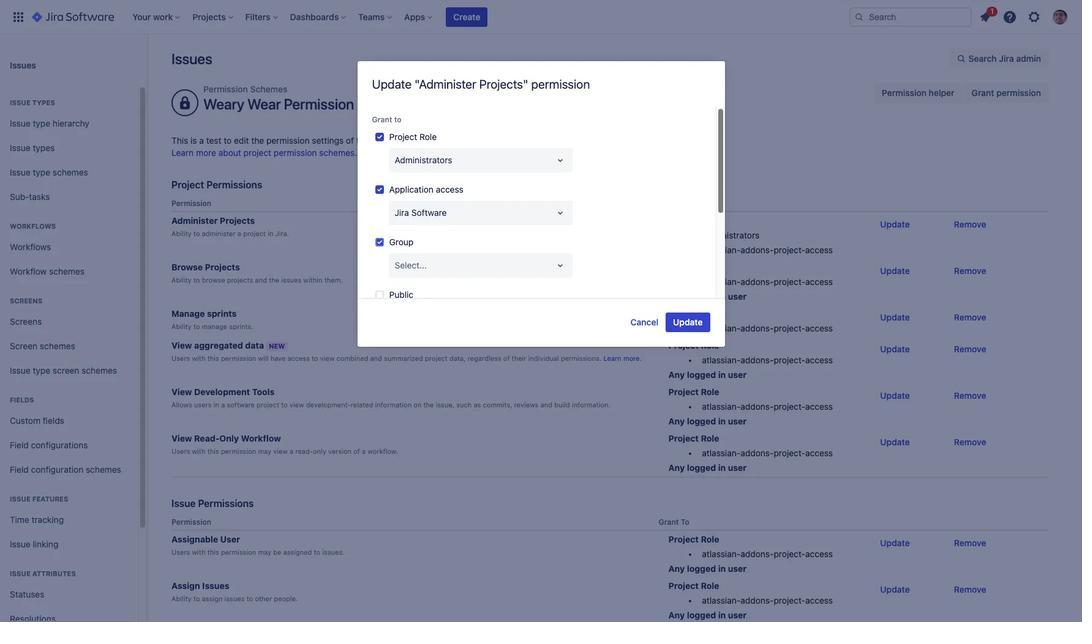 Task type: locate. For each thing, give the bounding box(es) containing it.
ability down browse
[[172, 276, 192, 284]]

ability down administer
[[172, 230, 192, 238]]

this inside view aggregated data new users with this permission will have access to view combined and summarized project data, regardless of their individual permissions. learn more.
[[207, 355, 219, 363]]

may
[[258, 448, 271, 456], [258, 549, 271, 557]]

ability for administer projects
[[172, 230, 192, 238]]

issues right assign at bottom left
[[225, 596, 245, 604]]

user for projects
[[728, 292, 747, 302]]

a inside this is a test to edit the permission settings of the weary wear project learn more about project permission schemes.
[[199, 135, 204, 146]]

4 user from the top
[[728, 463, 747, 474]]

1 horizontal spatial wear
[[399, 135, 419, 146]]

learn
[[172, 148, 194, 158], [604, 355, 622, 363]]

5 project role atlassian-addons-project-access any logged in user from the top
[[669, 535, 833, 575]]

read-
[[194, 434, 220, 444]]

search image
[[855, 12, 864, 22]]

2 vertical spatial this
[[207, 549, 219, 557]]

issues up assign at bottom left
[[202, 581, 229, 592]]

open image
[[553, 206, 568, 220]]

0 horizontal spatial issues
[[225, 596, 245, 604]]

8 atlassian- from the top
[[702, 596, 741, 607]]

2 remove button from the top
[[947, 262, 994, 281]]

1 vertical spatial and
[[370, 355, 382, 363]]

time
[[10, 515, 29, 525]]

logged for development
[[687, 417, 716, 427]]

3 with from the top
[[192, 549, 205, 557]]

0 vertical spatial with
[[192, 355, 205, 363]]

5 addons- from the top
[[741, 402, 774, 412]]

grant
[[972, 88, 995, 98], [372, 115, 392, 124], [659, 518, 679, 527]]

manage
[[172, 309, 205, 319]]

ability for assign issues
[[172, 596, 192, 604]]

to down administer
[[194, 230, 200, 238]]

issue features
[[10, 496, 68, 504]]

0 vertical spatial grant
[[972, 88, 995, 98]]

permission down only
[[221, 448, 256, 456]]

1 vertical spatial may
[[258, 549, 271, 557]]

wear inside this is a test to edit the permission settings of the weary wear project learn more about project permission schemes.
[[399, 135, 419, 146]]

data,
[[450, 355, 466, 363]]

remove for view read-only workflow
[[954, 437, 987, 448]]

0 vertical spatial may
[[258, 448, 271, 456]]

wear down schemes
[[247, 96, 281, 113]]

6 any from the top
[[669, 611, 685, 621]]

2 ability from the top
[[172, 276, 192, 284]]

ability down manage
[[172, 323, 192, 331]]

users for read-
[[172, 448, 190, 456]]

role for assignable user
[[701, 535, 720, 545]]

1 horizontal spatial administrators
[[702, 230, 760, 241]]

3 view from the top
[[172, 434, 192, 444]]

1 vertical spatial learn
[[604, 355, 622, 363]]

access
[[436, 184, 464, 195], [806, 245, 833, 256], [806, 277, 833, 287], [806, 324, 833, 334], [288, 355, 310, 363], [806, 355, 833, 366], [806, 402, 833, 412], [806, 448, 833, 459], [806, 550, 833, 560], [806, 596, 833, 607]]

5 project- from the top
[[774, 402, 806, 412]]

update button for administer projects
[[873, 215, 917, 235]]

4 addons- from the top
[[741, 355, 774, 366]]

0 horizontal spatial administrators
[[395, 155, 452, 165]]

project inside view aggregated data new users with this permission will have access to view combined and summarized project data, regardless of their individual permissions. learn more.
[[425, 355, 448, 363]]

4 atlassian- from the top
[[702, 355, 741, 366]]

2 workflows from the top
[[10, 242, 51, 252]]

have
[[271, 355, 286, 363]]

2 screens from the top
[[10, 316, 42, 327]]

1 vertical spatial workflow
[[241, 434, 281, 444]]

project- inside project role administrators atlassian-addons-project-access
[[774, 245, 806, 256]]

to up "view read-only workflow users with this permission may view a read-only version of a workflow."
[[281, 401, 288, 409]]

1 vertical spatial type
[[33, 167, 50, 177]]

1 with from the top
[[192, 355, 205, 363]]

update button for view development tools
[[873, 387, 917, 406]]

view left development-
[[290, 401, 304, 409]]

with inside "view read-only workflow users with this permission may view a read-only version of a workflow."
[[192, 448, 205, 456]]

with down aggregated
[[192, 355, 205, 363]]

project for view development tools
[[669, 387, 699, 398]]

the right the "projects" at top left
[[269, 276, 279, 284]]

schemes down field configurations link
[[86, 465, 121, 475]]

permission down admin
[[997, 88, 1041, 98]]

sub-tasks
[[10, 191, 50, 202]]

helper
[[929, 88, 955, 98]]

workflows down sub-tasks
[[10, 222, 56, 230]]

users inside "view read-only workflow users with this permission may view a read-only version of a workflow."
[[172, 448, 190, 456]]

2 remove from the top
[[954, 266, 987, 276]]

permission up assignable
[[172, 518, 211, 527]]

permissions.
[[561, 355, 602, 363]]

permissions up user
[[198, 499, 254, 510]]

5 remove button from the top
[[947, 387, 994, 406]]

field down custom
[[10, 440, 29, 451]]

0 horizontal spatial workflow
[[10, 266, 47, 277]]

0 vertical spatial screens
[[10, 297, 42, 305]]

learn down this
[[172, 148, 194, 158]]

update for manage sprints
[[880, 312, 910, 323]]

issue types
[[10, 99, 55, 107]]

1 vertical spatial view
[[290, 401, 304, 409]]

jira inside button
[[999, 53, 1014, 64]]

1 screens from the top
[[10, 297, 42, 305]]

2 atlassian- from the top
[[702, 277, 741, 287]]

type for screen
[[33, 365, 50, 376]]

1 vertical spatial screens
[[10, 316, 42, 327]]

this down aggregated
[[207, 355, 219, 363]]

1 horizontal spatial jira
[[999, 53, 1014, 64]]

may left read-
[[258, 448, 271, 456]]

7 project- from the top
[[774, 550, 806, 560]]

8 project- from the top
[[774, 596, 806, 607]]

and left build
[[541, 401, 553, 409]]

project- for view aggregated data
[[774, 355, 806, 366]]

1 this from the top
[[207, 355, 219, 363]]

1 remove from the top
[[954, 219, 987, 230]]

remove button for view read-only workflow
[[947, 433, 994, 453]]

permissions for project permissions
[[207, 179, 262, 191]]

schemes down issue types link
[[53, 167, 88, 177]]

1 type from the top
[[33, 118, 50, 128]]

field up issue features
[[10, 465, 29, 475]]

4 ability from the top
[[172, 596, 192, 604]]

a left workflow.
[[362, 448, 366, 456]]

screens group
[[5, 284, 133, 387]]

access inside project role administrators atlassian-addons-project-access
[[806, 245, 833, 256]]

3 project role atlassian-addons-project-access any logged in user from the top
[[669, 387, 833, 427]]

view
[[320, 355, 335, 363], [290, 401, 304, 409], [273, 448, 288, 456]]

2 may from the top
[[258, 549, 271, 557]]

update for view read-only workflow
[[880, 437, 910, 448]]

2 with from the top
[[192, 448, 205, 456]]

1 vertical spatial permissions
[[198, 499, 254, 510]]

projects inside browse projects ability to browse projects and the issues within them.
[[205, 262, 240, 273]]

projects for browse projects
[[205, 262, 240, 273]]

update for assignable user
[[880, 539, 910, 549]]

3 remove button from the top
[[947, 308, 994, 328]]

1 project- from the top
[[774, 245, 806, 256]]

3 project- from the top
[[774, 324, 806, 334]]

users down allows
[[172, 448, 190, 456]]

1 vertical spatial with
[[192, 448, 205, 456]]

8 remove from the top
[[954, 585, 987, 596]]

manage sprints ability to manage sprints.
[[172, 309, 253, 331]]

grant inside button
[[972, 88, 995, 98]]

workflow right only
[[241, 434, 281, 444]]

schemes down workflows link
[[49, 266, 85, 277]]

type left screen
[[33, 365, 50, 376]]

in
[[268, 230, 273, 238], [718, 292, 726, 302], [718, 370, 726, 380], [214, 401, 219, 409], [718, 417, 726, 427], [718, 463, 726, 474], [718, 564, 726, 575], [718, 611, 726, 621]]

screens for screens link
[[10, 316, 42, 327]]

project inside view development tools allows users in a software project to view development-related information on the issue, such as commits, reviews and build information.
[[257, 401, 279, 409]]

project down edit
[[244, 148, 271, 158]]

0 horizontal spatial wear
[[247, 96, 281, 113]]

projects for administer projects
[[220, 216, 255, 226]]

to right have
[[312, 355, 318, 363]]

0 vertical spatial permissions
[[207, 179, 262, 191]]

and right the "projects" at top left
[[255, 276, 267, 284]]

schemes
[[250, 84, 288, 94]]

7 atlassian- from the top
[[702, 550, 741, 560]]

1 vertical spatial users
[[172, 448, 190, 456]]

6 project role atlassian-addons-project-access any logged in user from the top
[[669, 581, 833, 621]]

6 project- from the top
[[774, 448, 806, 459]]

project for view aggregated data
[[669, 341, 699, 351]]

issues left within
[[281, 276, 301, 284]]

the right on
[[424, 401, 434, 409]]

6 atlassian- from the top
[[702, 448, 741, 459]]

projects inside administer projects ability to administer a project in jira.
[[220, 216, 255, 226]]

1 view from the top
[[172, 341, 192, 351]]

0 vertical spatial workflow
[[10, 266, 47, 277]]

and right combined
[[370, 355, 382, 363]]

0 horizontal spatial grant
[[372, 115, 392, 124]]

1 field from the top
[[10, 440, 29, 451]]

project
[[421, 135, 449, 146], [244, 148, 271, 158], [243, 230, 266, 238], [425, 355, 448, 363], [257, 401, 279, 409]]

projects"
[[479, 77, 528, 91]]

issue type screen schemes link
[[5, 359, 133, 383]]

project role atlassian-addons-project-access any logged in user for projects
[[669, 262, 833, 302]]

0 vertical spatial open image
[[553, 153, 568, 168]]

screens for screens "group" at the left
[[10, 297, 42, 305]]

3 user from the top
[[728, 417, 747, 427]]

1 remove button from the top
[[947, 215, 994, 235]]

ability inside administer projects ability to administer a project in jira.
[[172, 230, 192, 238]]

0 vertical spatial of
[[346, 135, 354, 146]]

4 logged from the top
[[687, 463, 716, 474]]

this
[[207, 355, 219, 363], [207, 448, 219, 456], [207, 549, 219, 557]]

atlassian- for view development tools
[[702, 402, 741, 412]]

as
[[474, 401, 481, 409]]

7 remove from the top
[[954, 539, 987, 549]]

create
[[454, 11, 481, 22]]

1 horizontal spatial grant
[[659, 518, 679, 527]]

project inside project role administrators atlassian-addons-project-access
[[669, 216, 699, 226]]

5 logged from the top
[[687, 564, 716, 575]]

the inside view development tools allows users in a software project to view development-related information on the issue, such as commits, reviews and build information.
[[424, 401, 434, 409]]

field configuration schemes link
[[5, 458, 133, 483]]

project left data,
[[425, 355, 448, 363]]

2 addons- from the top
[[741, 277, 774, 287]]

view inside "view read-only workflow users with this permission may view a read-only version of a workflow."
[[172, 434, 192, 444]]

administer
[[202, 230, 236, 238]]

issues
[[172, 50, 212, 67], [10, 60, 36, 70], [202, 581, 229, 592]]

1 vertical spatial grant
[[372, 115, 392, 124]]

1 ability from the top
[[172, 230, 192, 238]]

with down read-
[[192, 448, 205, 456]]

to inside "update "administer projects" permission" dialog
[[394, 115, 402, 124]]

7 remove button from the top
[[947, 534, 994, 554]]

role inside project role atlassian-addons-project-access
[[701, 309, 720, 319]]

issue for issue type schemes
[[10, 167, 30, 177]]

users inside assignable user users with this permission may be assigned to issues.
[[172, 549, 190, 557]]

3 any from the top
[[669, 417, 685, 427]]

workflows group
[[5, 209, 133, 288]]

1 vertical spatial field
[[10, 465, 29, 475]]

ability for browse projects
[[172, 276, 192, 284]]

may inside assignable user users with this permission may be assigned to issues.
[[258, 549, 271, 557]]

2 vertical spatial and
[[541, 401, 553, 409]]

1 vertical spatial issues
[[225, 596, 245, 604]]

1 vertical spatial wear
[[399, 135, 419, 146]]

permission down data
[[221, 355, 256, 363]]

1 atlassian- from the top
[[702, 245, 741, 256]]

0 vertical spatial type
[[33, 118, 50, 128]]

3 addons- from the top
[[741, 324, 774, 334]]

2 project- from the top
[[774, 277, 806, 287]]

view left read-
[[172, 434, 192, 444]]

1 vertical spatial projects
[[205, 262, 240, 273]]

1 horizontal spatial and
[[370, 355, 382, 363]]

view down manage
[[172, 341, 192, 351]]

open image for select...
[[553, 258, 568, 273]]

permission down the settings
[[274, 148, 317, 158]]

on
[[414, 401, 422, 409]]

configurations
[[31, 440, 88, 451]]

grant down "scheme"
[[372, 115, 392, 124]]

in for view read-only workflow
[[718, 463, 726, 474]]

0 vertical spatial users
[[172, 355, 190, 363]]

0 vertical spatial and
[[255, 276, 267, 284]]

0 vertical spatial workflows
[[10, 222, 56, 230]]

ability down assign
[[172, 596, 192, 604]]

2 any from the top
[[669, 370, 685, 380]]

2 user from the top
[[728, 370, 747, 380]]

permission inside dialog
[[531, 77, 590, 91]]

to down manage
[[194, 323, 200, 331]]

project role atlassian-addons-project-access any logged in user
[[669, 262, 833, 302], [669, 341, 833, 380], [669, 387, 833, 427], [669, 434, 833, 474], [669, 535, 833, 575], [669, 581, 833, 621]]

project- for view development tools
[[774, 402, 806, 412]]

aggregated
[[194, 341, 243, 351]]

may left be
[[258, 549, 271, 557]]

open image
[[553, 153, 568, 168], [553, 258, 568, 273]]

of
[[346, 135, 354, 146], [503, 355, 510, 363], [354, 448, 360, 456]]

assignable
[[172, 535, 218, 545]]

1 horizontal spatial workflow
[[241, 434, 281, 444]]

schemes inside issue types group
[[53, 167, 88, 177]]

view inside view aggregated data new users with this permission will have access to view combined and summarized project data, regardless of their individual permissions. learn more.
[[172, 341, 192, 351]]

issue linking link
[[5, 533, 133, 557]]

1 open image from the top
[[553, 153, 568, 168]]

ability inside manage sprints ability to manage sprints.
[[172, 323, 192, 331]]

weary
[[203, 96, 244, 113], [371, 135, 396, 146]]

1 workflows from the top
[[10, 222, 56, 230]]

0 vertical spatial administrators
[[395, 155, 452, 165]]

open image for administrators
[[553, 153, 568, 168]]

any for user
[[669, 564, 685, 575]]

field for field configuration schemes
[[10, 465, 29, 475]]

this inside "view read-only workflow users with this permission may view a read-only version of a workflow."
[[207, 448, 219, 456]]

1 vertical spatial workflows
[[10, 242, 51, 252]]

view inside view development tools allows users in a software project to view development-related information on the issue, such as commits, reviews and build information.
[[290, 401, 304, 409]]

ability inside browse projects ability to browse projects and the issues within them.
[[172, 276, 192, 284]]

wear
[[247, 96, 281, 113], [399, 135, 419, 146]]

issue types
[[10, 142, 55, 153]]

a right is
[[199, 135, 204, 146]]

any
[[669, 292, 685, 302], [669, 370, 685, 380], [669, 417, 685, 427], [669, 463, 685, 474], [669, 564, 685, 575], [669, 611, 685, 621]]

to down browse
[[194, 276, 200, 284]]

3 type from the top
[[33, 365, 50, 376]]

learn inside view aggregated data new users with this permission will have access to view combined and summarized project data, regardless of their individual permissions. learn more.
[[604, 355, 622, 363]]

issue for issue types
[[10, 99, 31, 107]]

3 users from the top
[[172, 549, 190, 557]]

7 addons- from the top
[[741, 550, 774, 560]]

update button for view read-only workflow
[[873, 433, 917, 453]]

grant left to on the bottom of the page
[[659, 518, 679, 527]]

custom fields
[[10, 416, 64, 426]]

update for administer projects
[[880, 219, 910, 230]]

jira inside "update "administer projects" permission" dialog
[[395, 207, 409, 218]]

1 vertical spatial this
[[207, 448, 219, 456]]

0 vertical spatial learn
[[172, 148, 194, 158]]

0 vertical spatial issues
[[281, 276, 301, 284]]

search jira admin button
[[949, 49, 1049, 69]]

administer projects ability to administer a project in jira.
[[172, 216, 289, 238]]

type inside screens "group"
[[33, 365, 50, 376]]

a right administer
[[238, 230, 241, 238]]

2 horizontal spatial view
[[320, 355, 335, 363]]

issue attributes
[[10, 570, 76, 578]]

6 remove from the top
[[954, 437, 987, 448]]

addons- for view development tools
[[741, 402, 774, 412]]

jira software image
[[32, 9, 114, 24], [32, 9, 114, 24]]

2 vertical spatial with
[[192, 549, 205, 557]]

None text field
[[395, 259, 397, 272]]

with down assignable
[[192, 549, 205, 557]]

of left the their
[[503, 355, 510, 363]]

this for read-
[[207, 448, 219, 456]]

of right version
[[354, 448, 360, 456]]

cancel button
[[623, 313, 666, 333]]

issue
[[10, 99, 31, 107], [10, 118, 30, 128], [10, 142, 30, 153], [10, 167, 30, 177], [10, 365, 30, 376], [10, 496, 31, 504], [172, 499, 196, 510], [10, 539, 30, 550], [10, 570, 31, 578]]

2 vertical spatial of
[[354, 448, 360, 456]]

project for assign issues
[[669, 581, 699, 592]]

1 horizontal spatial learn
[[604, 355, 622, 363]]

any for read-
[[669, 463, 685, 474]]

in for assign issues
[[718, 611, 726, 621]]

0 vertical spatial view
[[172, 341, 192, 351]]

build
[[554, 401, 570, 409]]

2 this from the top
[[207, 448, 219, 456]]

field for field configurations
[[10, 440, 29, 451]]

project for assignable user
[[669, 535, 699, 545]]

learn inside this is a test to edit the permission settings of the weary wear project learn more about project permission schemes.
[[172, 148, 194, 158]]

0 vertical spatial jira
[[999, 53, 1014, 64]]

addons- inside project role administrators atlassian-addons-project-access
[[741, 245, 774, 256]]

in for view aggregated data
[[718, 370, 726, 380]]

role inside project role administrators atlassian-addons-project-access
[[701, 216, 720, 226]]

1 addons- from the top
[[741, 245, 774, 256]]

issue type schemes
[[10, 167, 88, 177]]

with inside view aggregated data new users with this permission will have access to view combined and summarized project data, regardless of their individual permissions. learn more.
[[192, 355, 205, 363]]

to inside view development tools allows users in a software project to view development-related information on the issue, such as commits, reviews and build information.
[[281, 401, 288, 409]]

open image down open icon
[[553, 258, 568, 273]]

jira down the application at the left
[[395, 207, 409, 218]]

types
[[32, 99, 55, 107]]

1 vertical spatial jira
[[395, 207, 409, 218]]

grant inside "update "administer projects" permission" dialog
[[372, 115, 392, 124]]

addons- inside project role atlassian-addons-project-access
[[741, 324, 774, 334]]

logged for projects
[[687, 292, 716, 302]]

grant down search
[[972, 88, 995, 98]]

jira left admin
[[999, 53, 1014, 64]]

jira
[[999, 53, 1014, 64], [395, 207, 409, 218]]

update for assign issues
[[880, 585, 910, 596]]

users inside view aggregated data new users with this permission will have access to view combined and summarized project data, regardless of their individual permissions. learn more.
[[172, 355, 190, 363]]

permission right projects"
[[531, 77, 590, 91]]

user
[[728, 292, 747, 302], [728, 370, 747, 380], [728, 417, 747, 427], [728, 463, 747, 474], [728, 564, 747, 575], [728, 611, 747, 621]]

users down manage
[[172, 355, 190, 363]]

2 open image from the top
[[553, 258, 568, 273]]

project left jira. at the top of the page
[[243, 230, 266, 238]]

issue for issue features
[[10, 496, 31, 504]]

5 user from the top
[[728, 564, 747, 575]]

4 any from the top
[[669, 463, 685, 474]]

weary up test
[[203, 96, 244, 113]]

8 remove button from the top
[[947, 581, 994, 600]]

1 users from the top
[[172, 355, 190, 363]]

view inside view development tools allows users in a software project to view development-related information on the issue, such as commits, reviews and build information.
[[172, 387, 192, 398]]

type down types
[[33, 118, 50, 128]]

3 remove from the top
[[954, 312, 987, 323]]

project up the application access at the top left of the page
[[421, 135, 449, 146]]

assignable user users with this permission may be assigned to issues.
[[172, 535, 345, 557]]

access inside project role atlassian-addons-project-access
[[806, 324, 833, 334]]

workflow inside workflow schemes link
[[10, 266, 47, 277]]

6 addons- from the top
[[741, 448, 774, 459]]

weary down 'grant to' in the top left of the page
[[371, 135, 396, 146]]

8 addons- from the top
[[741, 596, 774, 607]]

open image up open icon
[[553, 153, 568, 168]]

2 vertical spatial view
[[172, 434, 192, 444]]

this down read-
[[207, 448, 219, 456]]

type for schemes
[[33, 167, 50, 177]]

1 vertical spatial of
[[503, 355, 510, 363]]

logged for read-
[[687, 463, 716, 474]]

data
[[245, 341, 264, 351]]

2 vertical spatial grant
[[659, 518, 679, 527]]

1 vertical spatial open image
[[553, 258, 568, 273]]

only
[[313, 448, 326, 456]]

workflow
[[10, 266, 47, 277], [241, 434, 281, 444]]

create button
[[446, 7, 488, 27]]

6 remove button from the top
[[947, 433, 994, 453]]

permissions down about
[[207, 179, 262, 191]]

0 horizontal spatial and
[[255, 276, 267, 284]]

0 vertical spatial projects
[[220, 216, 255, 226]]

a inside administer projects ability to administer a project in jira.
[[238, 230, 241, 238]]

2 horizontal spatial grant
[[972, 88, 995, 98]]

permission helper button
[[875, 83, 962, 103]]

1 logged from the top
[[687, 292, 716, 302]]

update button for assignable user
[[873, 534, 917, 554]]

update button
[[873, 215, 917, 235], [873, 262, 917, 281], [873, 308, 917, 328], [666, 313, 710, 333], [873, 340, 917, 360], [873, 387, 917, 406], [873, 433, 917, 453], [873, 534, 917, 554], [873, 581, 917, 600]]

screens
[[10, 297, 42, 305], [10, 316, 42, 327]]

related
[[351, 401, 373, 409]]

permissions for issue permissions
[[198, 499, 254, 510]]

6 logged from the top
[[687, 611, 716, 621]]

grant for grant permission
[[972, 88, 995, 98]]

admin permission schemes image
[[173, 91, 197, 115]]

1 any from the top
[[669, 292, 685, 302]]

in inside view development tools allows users in a software project to view development-related information on the issue, such as commits, reviews and build information.
[[214, 401, 219, 409]]

wear down 'grant to' in the top left of the page
[[399, 135, 419, 146]]

2 horizontal spatial and
[[541, 401, 553, 409]]

1 user from the top
[[728, 292, 747, 302]]

search jira admin image
[[957, 54, 966, 64]]

permission helper
[[882, 88, 955, 98]]

logged for issues
[[687, 611, 716, 621]]

1 vertical spatial administrators
[[702, 230, 760, 241]]

0 vertical spatial field
[[10, 440, 29, 451]]

role for view development tools
[[701, 387, 720, 398]]

2 vertical spatial users
[[172, 549, 190, 557]]

project down tools at the left bottom of page
[[257, 401, 279, 409]]

to up about
[[224, 135, 232, 146]]

4 remove button from the top
[[947, 340, 994, 360]]

projects up browse
[[205, 262, 240, 273]]

0 horizontal spatial weary
[[203, 96, 244, 113]]

4 remove from the top
[[954, 344, 987, 355]]

0 horizontal spatial view
[[273, 448, 288, 456]]

2 vertical spatial view
[[273, 448, 288, 456]]

2 type from the top
[[33, 167, 50, 177]]

1 horizontal spatial issues
[[281, 276, 301, 284]]

permission inside "view read-only workflow users with this permission may view a read-only version of a workflow."
[[221, 448, 256, 456]]

permission left helper
[[882, 88, 927, 98]]

role inside "update "administer projects" permission" dialog
[[420, 131, 437, 142]]

0 horizontal spatial learn
[[172, 148, 194, 158]]

addons- for browse projects
[[741, 277, 774, 287]]

1 project role atlassian-addons-project-access any logged in user from the top
[[669, 262, 833, 302]]

update
[[372, 77, 412, 91], [880, 219, 910, 230], [880, 266, 910, 276], [880, 312, 910, 323], [673, 317, 703, 328], [880, 344, 910, 355], [880, 391, 910, 401], [880, 437, 910, 448], [880, 539, 910, 549], [880, 585, 910, 596]]

information
[[375, 401, 412, 409]]

grant for grant to
[[659, 518, 679, 527]]

type up tasks
[[33, 167, 50, 177]]

0 vertical spatial weary
[[203, 96, 244, 113]]

view left read-
[[273, 448, 288, 456]]

role for administer projects
[[701, 216, 720, 226]]

5 any from the top
[[669, 564, 685, 575]]

within
[[303, 276, 323, 284]]

ability
[[172, 230, 192, 238], [172, 276, 192, 284], [172, 323, 192, 331], [172, 596, 192, 604]]

1 horizontal spatial view
[[290, 401, 304, 409]]

3 ability from the top
[[172, 323, 192, 331]]

schemes
[[53, 167, 88, 177], [49, 266, 85, 277], [40, 341, 75, 351], [82, 365, 117, 376], [86, 465, 121, 475]]

screens up screen
[[10, 316, 42, 327]]

issue types link
[[5, 136, 133, 160]]

of up schemes.
[[346, 135, 354, 146]]

1 may from the top
[[258, 448, 271, 456]]

permission down user
[[221, 549, 256, 557]]

4 project- from the top
[[774, 355, 806, 366]]

0 vertical spatial this
[[207, 355, 219, 363]]

projects up administer
[[220, 216, 255, 226]]

schemes up "issue type screen schemes" on the bottom of page
[[40, 341, 75, 351]]

workflow down workflows link
[[10, 266, 47, 277]]

this down assignable
[[207, 549, 219, 557]]

screens down workflow schemes
[[10, 297, 42, 305]]

to left other
[[247, 596, 253, 604]]

workflow inside "view read-only workflow users with this permission may view a read-only version of a workflow."
[[241, 434, 281, 444]]

workflows up workflow schemes
[[10, 242, 51, 252]]

1 vertical spatial view
[[172, 387, 192, 398]]

users down assignable
[[172, 549, 190, 557]]

issue inside screens "group"
[[10, 365, 30, 376]]

permission right admin permission schemes icon
[[203, 84, 248, 94]]

2 vertical spatial type
[[33, 365, 50, 376]]

issue for issue type screen schemes
[[10, 365, 30, 376]]

5 remove from the top
[[954, 391, 987, 401]]

1 vertical spatial weary
[[371, 135, 396, 146]]

atlassian- inside project role administrators atlassian-addons-project-access
[[702, 245, 741, 256]]

2 users from the top
[[172, 448, 190, 456]]

4 project role atlassian-addons-project-access any logged in user from the top
[[669, 434, 833, 474]]

project role atlassian-addons-project-access any logged in user for read-
[[669, 434, 833, 474]]

0 vertical spatial view
[[320, 355, 335, 363]]

6 user from the top
[[728, 611, 747, 621]]

administer
[[172, 216, 218, 226]]

3 atlassian- from the top
[[702, 324, 741, 334]]

0 vertical spatial wear
[[247, 96, 281, 113]]

addons- for view read-only workflow
[[741, 448, 774, 459]]

5 atlassian- from the top
[[702, 402, 741, 412]]

the inside browse projects ability to browse projects and the issues within them.
[[269, 276, 279, 284]]

the up learn more about project permission schemes. link
[[251, 135, 264, 146]]

2 view from the top
[[172, 387, 192, 398]]

reviews
[[514, 401, 539, 409]]

view left combined
[[320, 355, 335, 363]]

to left issues.
[[314, 549, 320, 557]]

ability inside assign issues ability to assign issues to other people.
[[172, 596, 192, 604]]

project- for browse projects
[[774, 277, 806, 287]]

0 horizontal spatial jira
[[395, 207, 409, 218]]

information.
[[572, 401, 611, 409]]

wear inside permission schemes weary wear permission scheme
[[247, 96, 281, 113]]

3 this from the top
[[207, 549, 219, 557]]

learn left more.
[[604, 355, 622, 363]]

a down development on the bottom of page
[[221, 401, 225, 409]]

2 field from the top
[[10, 465, 29, 475]]

remove button for manage sprints
[[947, 308, 994, 328]]

3 logged from the top
[[687, 417, 716, 427]]

view up allows
[[172, 387, 192, 398]]

1 horizontal spatial weary
[[371, 135, 396, 146]]



Task type: describe. For each thing, give the bounding box(es) containing it.
to left assign at bottom left
[[194, 596, 200, 604]]

to inside this is a test to edit the permission settings of the weary wear project learn more about project permission schemes.
[[224, 135, 232, 146]]

any for development
[[669, 417, 685, 427]]

update button for view aggregated data
[[873, 340, 917, 360]]

1
[[991, 6, 994, 16]]

the up schemes.
[[356, 135, 369, 146]]

schemes inside workflows group
[[49, 266, 85, 277]]

settings
[[312, 135, 344, 146]]

user for read-
[[728, 463, 747, 474]]

atlassian- for assign issues
[[702, 596, 741, 607]]

and inside view aggregated data new users with this permission will have access to view combined and summarized project data, regardless of their individual permissions. learn more.
[[370, 355, 382, 363]]

schemes inside fields group
[[86, 465, 121, 475]]

Search field
[[850, 7, 972, 27]]

issue type hierarchy
[[10, 118, 89, 128]]

will
[[258, 355, 269, 363]]

issue type screen schemes
[[10, 365, 117, 376]]

view for development
[[172, 387, 192, 398]]

issue type hierarchy link
[[5, 111, 133, 136]]

none text field inside "update "administer projects" permission" dialog
[[395, 259, 397, 272]]

remove for view aggregated data
[[954, 344, 987, 355]]

addons- for view aggregated data
[[741, 355, 774, 366]]

and inside view development tools allows users in a software project to view development-related information on the issue, such as commits, reviews and build information.
[[541, 401, 553, 409]]

with inside assignable user users with this permission may be assigned to issues.
[[192, 549, 205, 557]]

to inside view aggregated data new users with this permission will have access to view combined and summarized project data, regardless of their individual permissions. learn more.
[[312, 355, 318, 363]]

workflow schemes
[[10, 266, 85, 277]]

this for aggregated
[[207, 355, 219, 363]]

issue linking
[[10, 539, 58, 550]]

view inside "view read-only workflow users with this permission may view a read-only version of a workflow."
[[273, 448, 288, 456]]

remove for view development tools
[[954, 391, 987, 401]]

addons- for assignable user
[[741, 550, 774, 560]]

atlassian- for view aggregated data
[[702, 355, 741, 366]]

update for browse projects
[[880, 266, 910, 276]]

more.
[[624, 355, 642, 363]]

workflow.
[[368, 448, 398, 456]]

project for browse projects
[[669, 262, 699, 273]]

project inside "update "administer projects" permission" dialog
[[389, 131, 417, 142]]

group
[[389, 237, 414, 247]]

fields
[[43, 416, 64, 426]]

permission inside assignable user users with this permission may be assigned to issues.
[[221, 549, 256, 557]]

of inside view aggregated data new users with this permission will have access to view combined and summarized project data, regardless of their individual permissions. learn more.
[[503, 355, 510, 363]]

remove button for assign issues
[[947, 581, 994, 600]]

remove button for assignable user
[[947, 534, 994, 554]]

project role atlassian-addons-project-access
[[669, 309, 833, 334]]

their
[[512, 355, 527, 363]]

remove for browse projects
[[954, 266, 987, 276]]

project role atlassian-addons-project-access any logged in user for development
[[669, 387, 833, 427]]

update button for manage sprints
[[873, 308, 917, 328]]

view for aggregated
[[172, 341, 192, 351]]

such
[[456, 401, 472, 409]]

this inside assignable user users with this permission may be assigned to issues.
[[207, 549, 219, 557]]

of inside "view read-only workflow users with this permission may view a read-only version of a workflow."
[[354, 448, 360, 456]]

screen schemes
[[10, 341, 75, 351]]

any for issues
[[669, 611, 685, 621]]

assign
[[172, 581, 200, 592]]

hierarchy
[[53, 118, 89, 128]]

version
[[328, 448, 352, 456]]

about
[[219, 148, 241, 158]]

ability for manage sprints
[[172, 323, 192, 331]]

project for view read-only workflow
[[669, 434, 699, 444]]

project- for assignable user
[[774, 550, 806, 560]]

project inside administer projects ability to administer a project in jira.
[[243, 230, 266, 238]]

role for view aggregated data
[[701, 341, 720, 351]]

types
[[33, 142, 55, 153]]

screen
[[10, 341, 37, 351]]

development
[[194, 387, 250, 398]]

to inside assignable user users with this permission may be assigned to issues.
[[314, 549, 320, 557]]

permission schemes weary wear permission scheme
[[203, 84, 410, 113]]

any for projects
[[669, 292, 685, 302]]

search jira admin
[[969, 53, 1041, 64]]

combined
[[337, 355, 368, 363]]

permission schemes link
[[203, 83, 288, 96]]

access inside view aggregated data new users with this permission will have access to view combined and summarized project data, regardless of their individual permissions. learn more.
[[288, 355, 310, 363]]

permission inside button
[[997, 88, 1041, 98]]

remove for administer projects
[[954, 219, 987, 230]]

browse projects ability to browse projects and the issues within them.
[[172, 262, 343, 284]]

issue features group
[[5, 483, 133, 561]]

application
[[389, 184, 434, 195]]

admin
[[1017, 53, 1041, 64]]

remove button for view aggregated data
[[947, 340, 994, 360]]

a inside view development tools allows users in a software project to view development-related information on the issue, such as commits, reviews and build information.
[[221, 401, 225, 409]]

weary inside permission schemes weary wear permission scheme
[[203, 96, 244, 113]]

in for browse projects
[[718, 292, 726, 302]]

public
[[389, 289, 414, 300]]

issue attributes group
[[5, 557, 133, 623]]

remove for assign issues
[[954, 585, 987, 596]]

remove for assignable user
[[954, 539, 987, 549]]

issues inside browse projects ability to browse projects and the issues within them.
[[281, 276, 301, 284]]

permission inside view aggregated data new users with this permission will have access to view combined and summarized project data, regardless of their individual permissions. learn more.
[[221, 355, 256, 363]]

update "administer projects" permission
[[372, 77, 590, 91]]

project for administer projects
[[669, 216, 699, 226]]

issue for issue linking
[[10, 539, 30, 550]]

is
[[191, 135, 197, 146]]

issue for issue type hierarchy
[[10, 118, 30, 128]]

role for view read-only workflow
[[701, 434, 720, 444]]

issues inside assign issues ability to assign issues to other people.
[[225, 596, 245, 604]]

in inside administer projects ability to administer a project in jira.
[[268, 230, 273, 238]]

time tracking link
[[5, 508, 133, 533]]

in for assignable user
[[718, 564, 726, 575]]

project role atlassian-addons-project-access any logged in user for issues
[[669, 581, 833, 621]]

workflows for workflows group
[[10, 222, 56, 230]]

permission inside button
[[882, 88, 927, 98]]

workflows for workflows link
[[10, 242, 51, 252]]

attributes
[[32, 570, 76, 578]]

projects
[[227, 276, 253, 284]]

issues up issue types
[[10, 60, 36, 70]]

update "administer projects" permission dialog
[[357, 61, 725, 446]]

field configurations
[[10, 440, 88, 451]]

of inside this is a test to edit the permission settings of the weary wear project learn more about project permission schemes.
[[346, 135, 354, 146]]

assigned
[[283, 549, 312, 557]]

remove button for administer projects
[[947, 215, 994, 235]]

addons- for assign issues
[[741, 596, 774, 607]]

access inside "update "administer projects" permission" dialog
[[436, 184, 464, 195]]

to inside browse projects ability to browse projects and the issues within them.
[[194, 276, 200, 284]]

role for browse projects
[[701, 262, 720, 273]]

remove for manage sprints
[[954, 312, 987, 323]]

grant permission
[[972, 88, 1041, 98]]

development-
[[306, 401, 351, 409]]

new
[[269, 343, 285, 350]]

custom fields link
[[5, 409, 133, 434]]

grant permission button
[[965, 83, 1049, 103]]

test
[[206, 135, 221, 146]]

only
[[220, 434, 239, 444]]

2 project role atlassian-addons-project-access any logged in user from the top
[[669, 341, 833, 380]]

screen
[[53, 365, 79, 376]]

2 logged from the top
[[687, 370, 716, 380]]

fields group
[[5, 383, 133, 486]]

permission up learn more about project permission schemes. link
[[266, 135, 310, 146]]

project- inside project role atlassian-addons-project-access
[[774, 324, 806, 334]]

remove button for view development tools
[[947, 387, 994, 406]]

create banner
[[0, 0, 1082, 34]]

people.
[[274, 596, 298, 604]]

issue type schemes link
[[5, 160, 133, 185]]

issue for issue attributes
[[10, 570, 31, 578]]

user for user
[[728, 564, 747, 575]]

issue for issue types
[[10, 142, 30, 153]]

screens link
[[5, 310, 133, 334]]

view for read-
[[172, 434, 192, 444]]

grant to
[[372, 115, 402, 124]]

more
[[196, 148, 216, 158]]

administrators inside project role administrators atlassian-addons-project-access
[[702, 230, 760, 241]]

edit
[[234, 135, 249, 146]]

atlassian- inside project role atlassian-addons-project-access
[[702, 324, 741, 334]]

learn more. link
[[604, 354, 642, 364]]

be
[[273, 549, 281, 557]]

users for aggregated
[[172, 355, 190, 363]]

field configuration schemes
[[10, 465, 121, 475]]

project permissions
[[172, 179, 262, 191]]

project inside project role atlassian-addons-project-access
[[669, 309, 699, 319]]

user for issues
[[728, 611, 747, 621]]

with for aggregated
[[192, 355, 205, 363]]

update for view aggregated data
[[880, 344, 910, 355]]

them.
[[324, 276, 343, 284]]

issue types group
[[5, 86, 133, 213]]

jira.
[[275, 230, 289, 238]]

grant for grant to
[[372, 115, 392, 124]]

atlassian- for view read-only workflow
[[702, 448, 741, 459]]

view inside view aggregated data new users with this permission will have access to view combined and summarized project data, regardless of their individual permissions. learn more.
[[320, 355, 335, 363]]

issues up admin permission schemes icon
[[172, 50, 212, 67]]

project role atlassian-addons-project-access any logged in user for user
[[669, 535, 833, 575]]

time tracking
[[10, 515, 64, 525]]

issue permissions
[[172, 499, 254, 510]]

linking
[[33, 539, 58, 550]]

administrators inside "update "administer projects" permission" dialog
[[395, 155, 452, 165]]

custom
[[10, 416, 40, 426]]

sprints
[[207, 309, 237, 319]]

weary inside this is a test to edit the permission settings of the weary wear project learn more about project permission schemes.
[[371, 135, 396, 146]]

a left read-
[[290, 448, 294, 456]]

individual
[[528, 355, 559, 363]]

learn more about project permission schemes. link
[[172, 148, 357, 158]]

project role
[[389, 131, 437, 142]]

may inside "view read-only workflow users with this permission may view a read-only version of a workflow."
[[258, 448, 271, 456]]

to inside manage sprints ability to manage sprints.
[[194, 323, 200, 331]]

and inside browse projects ability to browse projects and the issues within them.
[[255, 276, 267, 284]]

tracking
[[32, 515, 64, 525]]

tools
[[252, 387, 275, 398]]

issues inside assign issues ability to assign issues to other people.
[[202, 581, 229, 592]]

issues.
[[322, 549, 345, 557]]

sub-
[[10, 191, 29, 202]]

with for read-
[[192, 448, 205, 456]]

statuses link
[[5, 583, 133, 608]]

to
[[681, 518, 690, 527]]

atlassian- for assignable user
[[702, 550, 741, 560]]

issue for issue permissions
[[172, 499, 196, 510]]

role for assign issues
[[701, 581, 720, 592]]

configuration
[[31, 465, 83, 475]]

users
[[194, 401, 212, 409]]

schemes right screen
[[82, 365, 117, 376]]

in for view development tools
[[718, 417, 726, 427]]

allows
[[172, 401, 192, 409]]

remove button for browse projects
[[947, 262, 994, 281]]

browse
[[202, 276, 225, 284]]

summarized
[[384, 355, 423, 363]]

workflows link
[[5, 235, 133, 260]]

sprints.
[[229, 323, 253, 331]]

statuses
[[10, 590, 44, 600]]

primary element
[[7, 0, 850, 34]]

permission up the settings
[[284, 96, 354, 113]]

jira software
[[395, 207, 447, 218]]

to inside administer projects ability to administer a project in jira.
[[194, 230, 200, 238]]

permission up administer
[[172, 199, 211, 208]]



Task type: vqa. For each thing, say whether or not it's contained in the screenshot.
Weary in Permission Schemes Weary Wear Permission Scheme
yes



